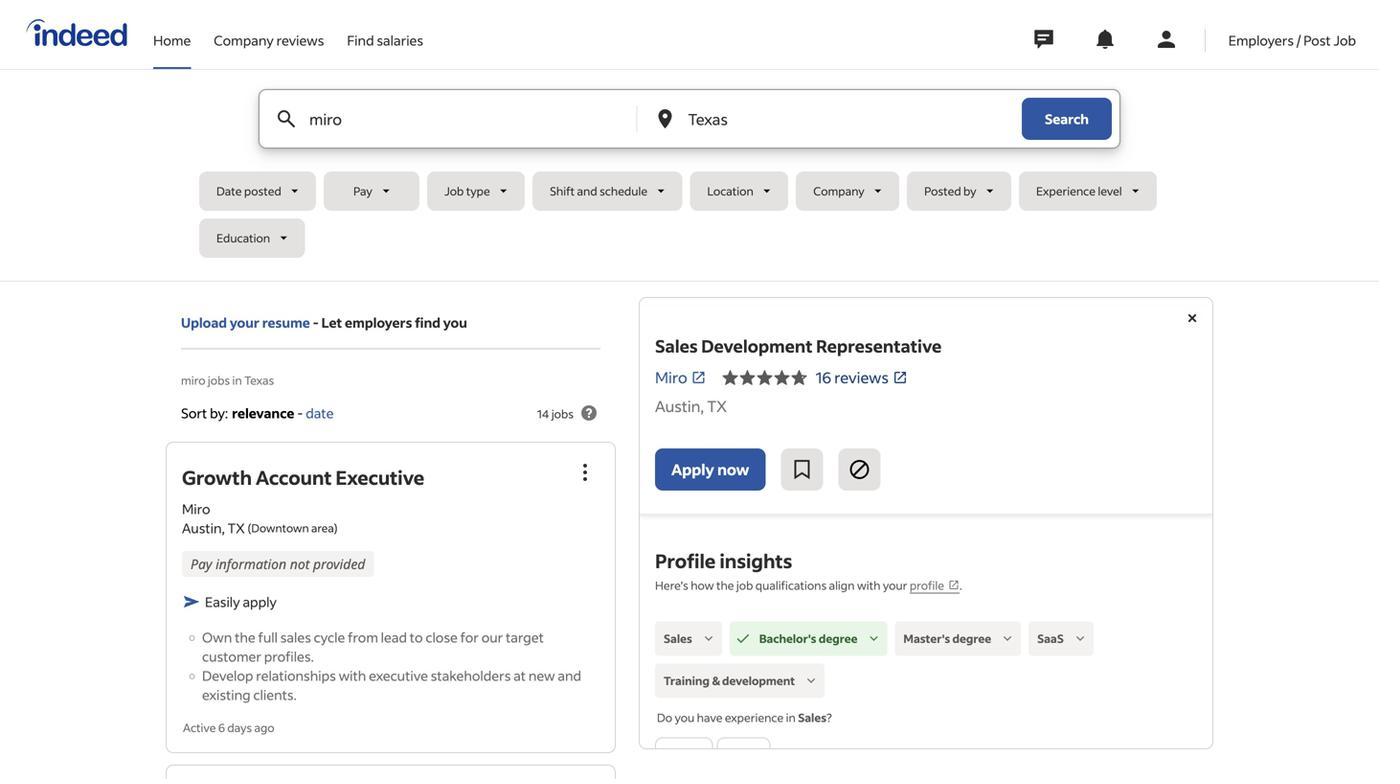 Task type: describe. For each thing, give the bounding box(es) containing it.
company button
[[796, 172, 900, 211]]

missing qualification image for saas
[[1072, 630, 1089, 647]]

14 jobs
[[537, 406, 574, 421]]

miro for miro
[[655, 367, 688, 387]]

here's how the job qualifications align with your
[[655, 578, 910, 593]]

experience
[[725, 710, 784, 725]]

upload your resume link
[[181, 312, 310, 332]]

/
[[1297, 32, 1302, 49]]

sales
[[281, 628, 311, 646]]

date posted button
[[199, 172, 316, 211]]

16
[[816, 367, 832, 387]]

saas
[[1038, 631, 1064, 646]]

save this job image
[[791, 458, 814, 481]]

own
[[202, 628, 232, 646]]

active
[[183, 720, 216, 735]]

pay for pay
[[354, 183, 373, 198]]

not
[[290, 555, 310, 573]]

company reviews
[[214, 32, 324, 49]]

with inside "own the full sales cycle from lead to close for our target customer profiles. develop relationships with executive stakeholders at new and existing clients."
[[339, 667, 366, 684]]

reviews for company reviews
[[277, 32, 324, 49]]

develop
[[202, 667, 253, 684]]

sales button
[[655, 621, 722, 656]]

4.8 out of 5 stars image
[[722, 366, 808, 389]]

easily
[[205, 593, 240, 610]]

employers
[[1229, 32, 1295, 49]]

schedule
[[600, 183, 648, 198]]

messages unread count 0 image
[[1032, 20, 1057, 58]]

apply
[[243, 593, 277, 610]]

shift and schedule button
[[533, 172, 683, 211]]

ago
[[254, 720, 275, 735]]

14
[[537, 406, 549, 421]]

our
[[482, 628, 503, 646]]

posted
[[925, 183, 962, 198]]

growth
[[182, 465, 252, 489]]

lead
[[381, 628, 407, 646]]

reviews for 16 reviews
[[835, 367, 889, 387]]

area
[[311, 521, 334, 535]]

insights
[[720, 548, 793, 573]]

skip button
[[775, 737, 837, 772]]

0 vertical spatial in
[[232, 373, 242, 388]]

experience level button
[[1019, 172, 1158, 211]]

account
[[256, 465, 332, 489]]

by
[[964, 183, 977, 198]]

degree for master's degree
[[953, 631, 992, 646]]

tx inside miro austin, tx ( downtown area )
[[228, 519, 245, 536]]

company for company
[[814, 183, 865, 198]]

do you have experience in sales ?
[[657, 710, 832, 725]]

and inside "own the full sales cycle from lead to close for our target customer profiles. develop relationships with executive stakeholders at new and existing clients."
[[558, 667, 582, 684]]

1 horizontal spatial austin,
[[655, 396, 704, 416]]

search button
[[1022, 98, 1112, 140]]

employers / post job link
[[1229, 0, 1357, 65]]

miro jobs in texas
[[181, 373, 274, 388]]

&
[[712, 673, 720, 688]]

degree for bachelor's degree
[[819, 631, 858, 646]]

find
[[347, 32, 374, 49]]

16 reviews link
[[816, 367, 908, 387]]

development
[[702, 335, 813, 357]]

6
[[218, 720, 225, 735]]

- for date
[[297, 404, 303, 421]]

education
[[217, 230, 270, 245]]

find salaries link
[[347, 0, 424, 65]]

sales for sales
[[664, 631, 693, 646]]

date posted
[[217, 183, 281, 198]]

shift
[[550, 183, 575, 198]]

cycle
[[314, 628, 345, 646]]

pay for pay information not provided
[[191, 555, 212, 573]]

find salaries
[[347, 32, 424, 49]]

pay button
[[324, 172, 420, 211]]

bachelor's degree button
[[730, 621, 888, 656]]

education button
[[199, 218, 305, 258]]

have
[[697, 710, 723, 725]]

own the full sales cycle from lead to close for our target customer profiles. develop relationships with executive stakeholders at new and existing clients.
[[202, 628, 582, 703]]

active 6 days ago
[[183, 720, 275, 735]]

master's degree
[[904, 631, 992, 646]]

executive
[[369, 667, 428, 684]]

growth account executive
[[182, 465, 425, 489]]

shift and schedule
[[550, 183, 648, 198]]

bachelor's degree
[[760, 631, 858, 646]]

days
[[227, 720, 252, 735]]

date
[[217, 183, 242, 198]]

none search field containing search
[[199, 89, 1180, 265]]

close job details image
[[1181, 307, 1204, 330]]

.
[[960, 578, 963, 593]]

)
[[334, 521, 338, 535]]

not interested image
[[848, 458, 871, 481]]

here's
[[655, 578, 689, 593]]

sort
[[181, 404, 207, 421]]

1 horizontal spatial you
[[675, 710, 695, 725]]

target
[[506, 628, 544, 646]]

1 horizontal spatial in
[[786, 710, 796, 725]]



Task type: locate. For each thing, give the bounding box(es) containing it.
job left type
[[445, 183, 464, 198]]

tx
[[708, 396, 727, 416], [228, 519, 245, 536]]

master's degree button
[[895, 621, 1022, 656]]

training
[[664, 673, 710, 688]]

the left job
[[717, 578, 734, 593]]

1 horizontal spatial miro
[[655, 367, 688, 387]]

1 horizontal spatial degree
[[953, 631, 992, 646]]

Edit location text field
[[685, 90, 984, 148]]

0 horizontal spatial pay
[[191, 555, 212, 573]]

bachelor's
[[760, 631, 817, 646]]

sales up training in the bottom of the page
[[664, 631, 693, 646]]

employers / post job
[[1229, 32, 1357, 49]]

with down from
[[339, 667, 366, 684]]

clients.
[[253, 686, 297, 703]]

company reviews link
[[214, 0, 324, 65]]

miro down growth
[[182, 500, 210, 517]]

0 vertical spatial reviews
[[277, 32, 324, 49]]

0 vertical spatial jobs
[[208, 373, 230, 388]]

missing qualification image for master's degree
[[1000, 630, 1017, 647]]

0 horizontal spatial jobs
[[208, 373, 230, 388]]

sales inside button
[[664, 631, 693, 646]]

level
[[1098, 183, 1123, 198]]

sales down missing qualification icon
[[798, 710, 827, 725]]

sort by: relevance - date
[[181, 404, 334, 421]]

company right home in the left of the page
[[214, 32, 274, 49]]

stakeholders
[[431, 667, 511, 684]]

reviews left the find
[[277, 32, 324, 49]]

the left full
[[235, 628, 256, 646]]

development
[[722, 673, 795, 688]]

0 vertical spatial you
[[443, 314, 467, 331]]

miro up austin, tx on the bottom
[[655, 367, 688, 387]]

sales development representative
[[655, 335, 942, 357]]

at
[[514, 667, 526, 684]]

0 horizontal spatial degree
[[819, 631, 858, 646]]

experience
[[1037, 183, 1096, 198]]

upload
[[181, 314, 227, 331]]

salaries
[[377, 32, 424, 49]]

1 horizontal spatial your
[[883, 578, 908, 593]]

sales for sales development representative
[[655, 335, 698, 357]]

jobs for sort by: relevance - date
[[552, 406, 574, 421]]

job inside 'dropdown button'
[[445, 183, 464, 198]]

0 horizontal spatial the
[[235, 628, 256, 646]]

profiles.
[[264, 648, 314, 665]]

date
[[306, 404, 334, 421]]

0 horizontal spatial tx
[[228, 519, 245, 536]]

growth account executive button
[[182, 465, 425, 489]]

and inside popup button
[[577, 183, 598, 198]]

easily apply
[[205, 593, 277, 610]]

- left date link
[[297, 404, 303, 421]]

and right shift
[[577, 183, 598, 198]]

do
[[657, 710, 673, 725]]

1 vertical spatial with
[[339, 667, 366, 684]]

customer
[[202, 648, 262, 665]]

0 horizontal spatial missing qualification image
[[700, 630, 717, 647]]

0 horizontal spatial your
[[230, 314, 260, 331]]

1 vertical spatial in
[[786, 710, 796, 725]]

0 horizontal spatial miro
[[182, 500, 210, 517]]

no button
[[717, 737, 771, 772]]

job right post
[[1334, 32, 1357, 49]]

1 vertical spatial tx
[[228, 519, 245, 536]]

and right new
[[558, 667, 582, 684]]

pay
[[354, 183, 373, 198], [191, 555, 212, 573]]

missing qualification image inside master's degree button
[[1000, 630, 1017, 647]]

1 horizontal spatial missing qualification image
[[1000, 630, 1017, 647]]

0 vertical spatial your
[[230, 314, 260, 331]]

location button
[[690, 172, 789, 211]]

matching qualification image
[[866, 630, 883, 647]]

yes button
[[655, 737, 713, 772]]

profile insights
[[655, 548, 793, 573]]

- left let
[[313, 314, 319, 331]]

1 vertical spatial pay
[[191, 555, 212, 573]]

miro for miro austin, tx ( downtown area )
[[182, 500, 210, 517]]

with right the align
[[857, 578, 881, 593]]

2 horizontal spatial missing qualification image
[[1072, 630, 1089, 647]]

for
[[461, 628, 479, 646]]

1 degree from the left
[[819, 631, 858, 646]]

master's
[[904, 631, 951, 646]]

missing qualification image inside sales button
[[700, 630, 717, 647]]

1 vertical spatial company
[[814, 183, 865, 198]]

jobs
[[208, 373, 230, 388], [552, 406, 574, 421]]

1 horizontal spatial reviews
[[835, 367, 889, 387]]

miro
[[655, 367, 688, 387], [182, 500, 210, 517]]

2 vertical spatial sales
[[798, 710, 827, 725]]

1 horizontal spatial company
[[814, 183, 865, 198]]

experience level
[[1037, 183, 1123, 198]]

saas button
[[1029, 621, 1094, 656]]

degree inside button
[[819, 631, 858, 646]]

missing qualification image
[[700, 630, 717, 647], [1000, 630, 1017, 647], [1072, 630, 1089, 647]]

information
[[216, 555, 287, 573]]

employers
[[345, 314, 412, 331]]

0 vertical spatial miro
[[655, 367, 688, 387]]

texas
[[244, 373, 274, 388]]

miro inside miro austin, tx ( downtown area )
[[182, 500, 210, 517]]

0 horizontal spatial -
[[297, 404, 303, 421]]

company down the edit location "text field"
[[814, 183, 865, 198]]

0 vertical spatial the
[[717, 578, 734, 593]]

tx left (
[[228, 519, 245, 536]]

training & development
[[664, 673, 795, 688]]

your right upload
[[230, 314, 260, 331]]

1 vertical spatial reviews
[[835, 367, 889, 387]]

austin,
[[655, 396, 704, 416], [182, 519, 225, 536]]

0 horizontal spatial austin,
[[182, 519, 225, 536]]

1 horizontal spatial pay
[[354, 183, 373, 198]]

1 horizontal spatial job
[[1334, 32, 1357, 49]]

0 horizontal spatial with
[[339, 667, 366, 684]]

search
[[1045, 110, 1089, 127]]

austin, down miro link
[[655, 396, 704, 416]]

1 vertical spatial -
[[297, 404, 303, 421]]

missing qualification image for sales
[[700, 630, 717, 647]]

account image
[[1155, 28, 1178, 51]]

0 horizontal spatial you
[[443, 314, 467, 331]]

with
[[857, 578, 881, 593], [339, 667, 366, 684]]

pay information not provided
[[191, 555, 365, 573]]

missing qualification image right the saas
[[1072, 630, 1089, 647]]

miro link
[[655, 366, 707, 389]]

align
[[829, 578, 855, 593]]

jobs for upload your resume - let employers find you
[[208, 373, 230, 388]]

1 horizontal spatial with
[[857, 578, 881, 593]]

0 vertical spatial sales
[[655, 335, 698, 357]]

0 vertical spatial and
[[577, 183, 598, 198]]

notifications unread count 0 image
[[1094, 28, 1117, 51]]

3 missing qualification image from the left
[[1072, 630, 1089, 647]]

now
[[718, 459, 750, 479]]

full
[[258, 628, 278, 646]]

0 vertical spatial -
[[313, 314, 319, 331]]

2 missing qualification image from the left
[[1000, 630, 1017, 647]]

home
[[153, 32, 191, 49]]

in right experience
[[786, 710, 796, 725]]

no
[[734, 745, 755, 764]]

home link
[[153, 0, 191, 65]]

job type button
[[428, 172, 525, 211]]

1 vertical spatial job
[[445, 183, 464, 198]]

provided
[[313, 555, 365, 573]]

austin, inside miro austin, tx ( downtown area )
[[182, 519, 225, 536]]

0 horizontal spatial job
[[445, 183, 464, 198]]

miro austin, tx ( downtown area )
[[182, 500, 338, 536]]

missing qualification image left matching qualification icon
[[700, 630, 717, 647]]

0 vertical spatial pay
[[354, 183, 373, 198]]

reviews inside company reviews link
[[277, 32, 324, 49]]

you right find
[[443, 314, 467, 331]]

company inside company popup button
[[814, 183, 865, 198]]

0 vertical spatial job
[[1334, 32, 1357, 49]]

in left texas
[[232, 373, 242, 388]]

1 vertical spatial miro
[[182, 500, 210, 517]]

new
[[529, 667, 555, 684]]

job actions for growth account executive is collapsed image
[[574, 461, 597, 484]]

location
[[708, 183, 754, 198]]

company for company reviews
[[214, 32, 274, 49]]

pay inside pay 'dropdown button'
[[354, 183, 373, 198]]

0 horizontal spatial in
[[232, 373, 242, 388]]

None search field
[[199, 89, 1180, 265]]

let
[[322, 314, 342, 331]]

2 degree from the left
[[953, 631, 992, 646]]

relevance
[[232, 404, 295, 421]]

0 vertical spatial tx
[[708, 396, 727, 416]]

find
[[415, 314, 441, 331]]

0 vertical spatial with
[[857, 578, 881, 593]]

(
[[248, 521, 251, 535]]

0 horizontal spatial company
[[214, 32, 274, 49]]

missing qualification image left the saas
[[1000, 630, 1017, 647]]

apply now button
[[655, 448, 766, 491]]

1 horizontal spatial tx
[[708, 396, 727, 416]]

help icon image
[[578, 401, 601, 424]]

you right the do
[[675, 710, 695, 725]]

degree inside button
[[953, 631, 992, 646]]

degree left matching qualification image
[[819, 631, 858, 646]]

- for let
[[313, 314, 319, 331]]

your left profile
[[883, 578, 908, 593]]

degree
[[819, 631, 858, 646], [953, 631, 992, 646]]

1 vertical spatial you
[[675, 710, 695, 725]]

executive
[[336, 465, 425, 489]]

existing
[[202, 686, 251, 703]]

missing qualification image
[[803, 672, 820, 689]]

1 horizontal spatial jobs
[[552, 406, 574, 421]]

0 horizontal spatial reviews
[[277, 32, 324, 49]]

1 vertical spatial austin,
[[182, 519, 225, 536]]

jobs right miro
[[208, 373, 230, 388]]

search: Job title, keywords, or company text field
[[306, 90, 605, 148]]

matching qualification image
[[735, 630, 752, 647]]

missing qualification image inside saas button
[[1072, 630, 1089, 647]]

1 vertical spatial jobs
[[552, 406, 574, 421]]

1 missing qualification image from the left
[[700, 630, 717, 647]]

1 vertical spatial the
[[235, 628, 256, 646]]

reviews down representative at the top right of page
[[835, 367, 889, 387]]

0 vertical spatial austin,
[[655, 396, 704, 416]]

1 vertical spatial sales
[[664, 631, 693, 646]]

tx down 4.8 out of 5 stars image
[[708, 396, 727, 416]]

1 vertical spatial and
[[558, 667, 582, 684]]

1 horizontal spatial -
[[313, 314, 319, 331]]

0 vertical spatial company
[[214, 32, 274, 49]]

jobs right the 14
[[552, 406, 574, 421]]

relationships
[[256, 667, 336, 684]]

the inside "own the full sales cycle from lead to close for our target customer profiles. develop relationships with executive stakeholders at new and existing clients."
[[235, 628, 256, 646]]

posted by
[[925, 183, 977, 198]]

profile
[[655, 548, 716, 573]]

posted by button
[[908, 172, 1012, 211]]

the
[[717, 578, 734, 593], [235, 628, 256, 646]]

1 horizontal spatial the
[[717, 578, 734, 593]]

austin, left (
[[182, 519, 225, 536]]

training & development button
[[655, 663, 825, 698]]

profile
[[910, 578, 945, 593]]

company inside company reviews link
[[214, 32, 274, 49]]

degree right master's
[[953, 631, 992, 646]]

?
[[827, 710, 832, 725]]

1 vertical spatial your
[[883, 578, 908, 593]]

and
[[577, 183, 598, 198], [558, 667, 582, 684]]

to
[[410, 628, 423, 646]]

sales up miro link
[[655, 335, 698, 357]]



Task type: vqa. For each thing, say whether or not it's contained in the screenshot.
the Job within Job type popup button
yes



